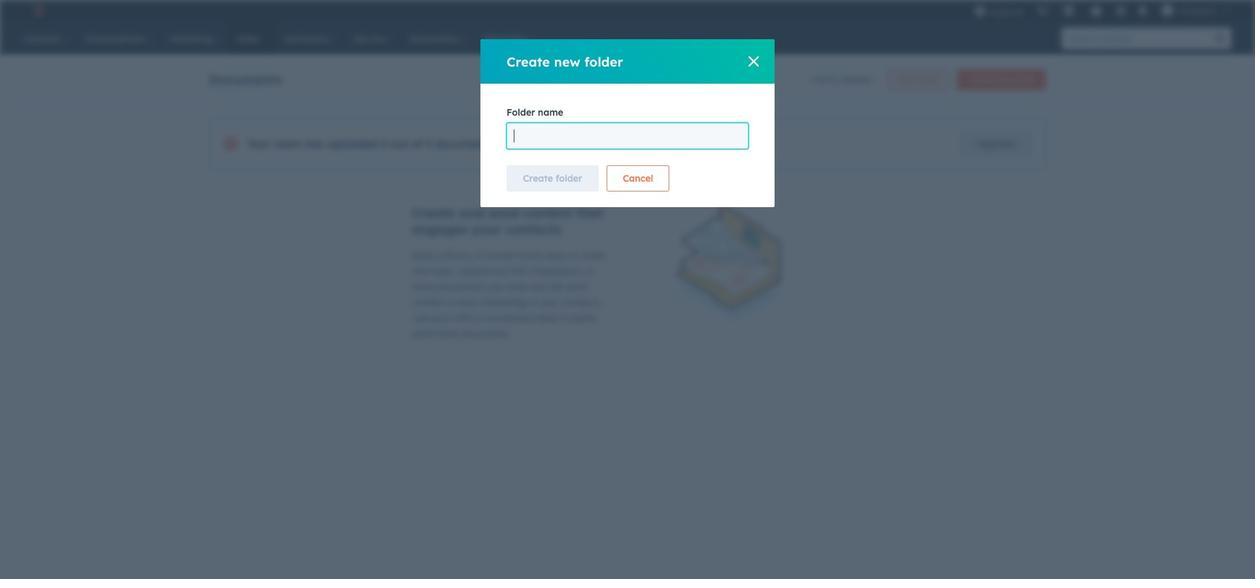 Task type: locate. For each thing, give the bounding box(es) containing it.
marketplaces image
[[1063, 6, 1075, 18]]

jacob simon image
[[1162, 5, 1174, 16]]

None text field
[[507, 123, 749, 149]]

banner
[[209, 65, 1046, 90]]

menu
[[968, 0, 1240, 21]]

close image
[[749, 56, 759, 67]]



Task type: describe. For each thing, give the bounding box(es) containing it.
Search HubSpot search field
[[1062, 27, 1210, 50]]



Task type: vqa. For each thing, say whether or not it's contained in the screenshot.
'text box'
yes



